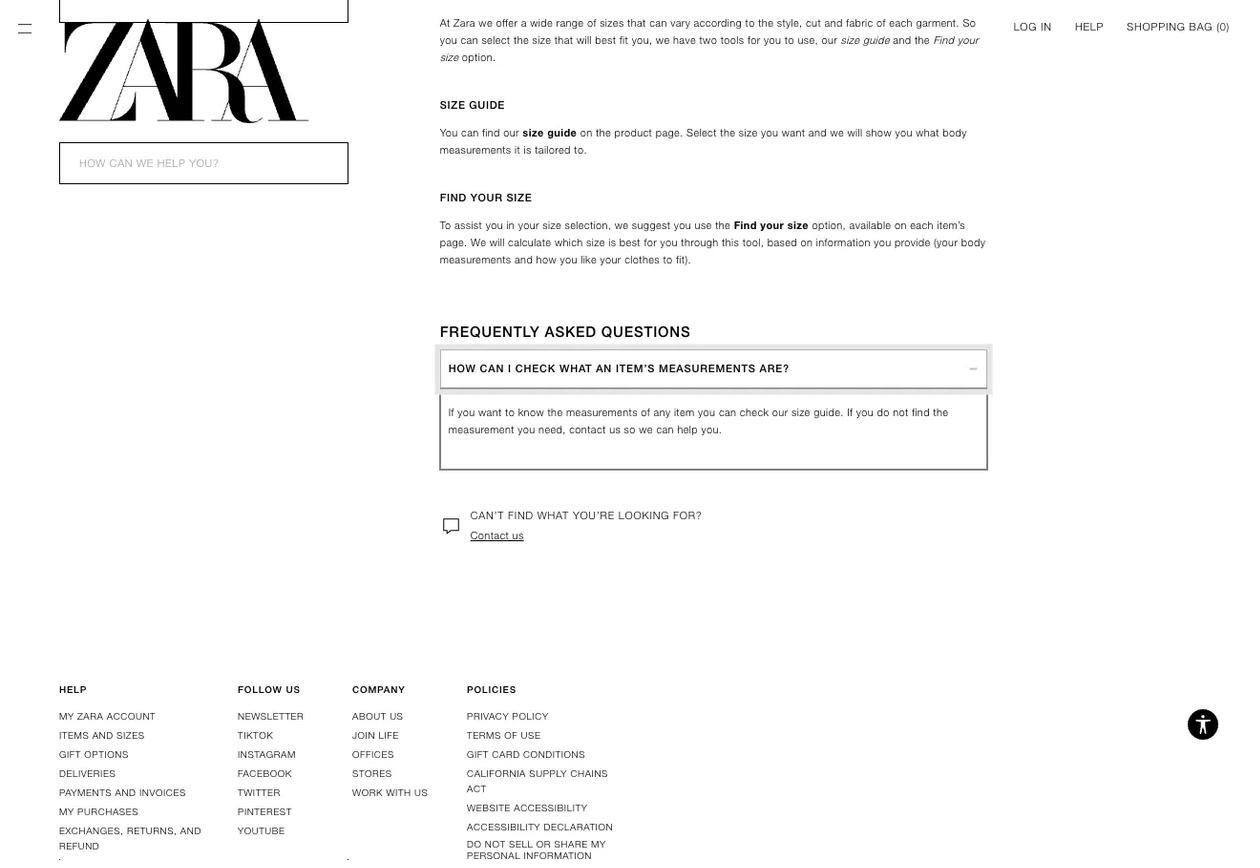 Task type: locate. For each thing, give the bounding box(es) containing it.
0 horizontal spatial what
[[537, 510, 569, 522]]

0 horizontal spatial size
[[440, 99, 466, 111]]

we left show
[[830, 127, 844, 139]]

what right show
[[916, 127, 940, 139]]

guide down fabric
[[863, 34, 890, 46]]

0 horizontal spatial that
[[555, 34, 573, 46]]

measurements down we
[[440, 254, 511, 266]]

we right so
[[639, 424, 653, 436]]

policies
[[467, 684, 517, 696]]

find up tool,
[[734, 219, 757, 231]]

my up items
[[59, 711, 74, 722]]

1 vertical spatial page.
[[440, 237, 468, 249]]

will inside option, available on each item's page. we will calculate which size is best for you through this tool, based on information you provide (your body measurements and how you like your clothes to fit).
[[490, 237, 505, 249]]

my down payments
[[59, 806, 74, 818]]

our inside if you want to know the measurements of any item you can check our size guide. if you do not find the measurement you need, contact us so we can help you.
[[772, 407, 788, 419]]

and right returns,
[[180, 825, 201, 837]]

2 horizontal spatial find
[[912, 407, 930, 419]]

you right select
[[761, 127, 779, 139]]

california supply chains act link
[[467, 768, 608, 795]]

measurements
[[440, 144, 511, 156], [440, 254, 511, 266], [566, 407, 638, 419]]

0 vertical spatial for
[[748, 34, 761, 46]]

1 horizontal spatial best
[[620, 237, 641, 249]]

want left show
[[782, 127, 805, 139]]

0 horizontal spatial our
[[503, 127, 519, 139]]

find down guide
[[482, 127, 500, 139]]

for
[[748, 34, 761, 46], [644, 237, 657, 249]]

us right the contact
[[512, 530, 524, 542]]

conditions
[[523, 749, 585, 760]]

so
[[624, 424, 636, 436]]

and up options at the left of page
[[92, 730, 113, 741]]

0 horizontal spatial will
[[490, 237, 505, 249]]

1 vertical spatial will
[[848, 127, 863, 139]]

1 vertical spatial my
[[59, 806, 74, 818]]

1 vertical spatial body
[[961, 237, 986, 249]]

help
[[677, 424, 698, 436]]

tailored
[[535, 144, 571, 156]]

1 horizontal spatial want
[[782, 127, 805, 139]]

1 horizontal spatial help
[[1075, 21, 1104, 32]]

)
[[1227, 21, 1230, 32]]

1 vertical spatial measurements
[[440, 254, 511, 266]]

1 vertical spatial each
[[910, 219, 934, 231]]

do not sell or share my personal information button
[[467, 839, 626, 860]]

0 vertical spatial each
[[889, 17, 913, 29]]

you left the 'use'
[[674, 219, 692, 231]]

1 horizontal spatial what
[[916, 127, 940, 139]]

on inside on the product page. select the size you want and we will show you what body measurements it is tailored to.
[[580, 127, 593, 139]]

2 vertical spatial measurements
[[566, 407, 638, 419]]

2 if from the left
[[847, 407, 853, 419]]

a
[[521, 17, 527, 29]]

1 vertical spatial find
[[912, 407, 930, 419]]

you down the which
[[560, 254, 578, 266]]

1 horizontal spatial our
[[772, 407, 788, 419]]

follow
[[238, 684, 283, 696]]

1 vertical spatial our
[[503, 127, 519, 139]]

1 vertical spatial is
[[609, 237, 616, 249]]

if up measurement
[[449, 407, 454, 419]]

tools
[[721, 34, 744, 46]]

1 horizontal spatial for
[[748, 34, 761, 46]]

we right you,
[[656, 34, 670, 46]]

us
[[609, 424, 621, 436], [512, 530, 524, 542], [286, 684, 301, 696], [390, 711, 404, 722], [415, 787, 428, 799]]

best down to assist you in your size selection, we suggest you use the find your size
[[620, 237, 641, 249]]

0 vertical spatial that
[[627, 17, 646, 29]]

us up life on the left of page
[[390, 711, 404, 722]]

size down at
[[440, 51, 459, 63]]

How can we help you? search field
[[59, 142, 349, 184]]

can down zara
[[461, 34, 478, 46]]

0 vertical spatial our
[[822, 34, 838, 46]]

1 horizontal spatial is
[[609, 237, 616, 249]]

0 vertical spatial find
[[482, 127, 500, 139]]

that down range
[[555, 34, 573, 46]]

is right it at the top
[[524, 144, 532, 156]]

1 horizontal spatial guide
[[863, 34, 890, 46]]

information
[[816, 237, 871, 249]]

of left sizes
[[587, 17, 597, 29]]

size up you
[[440, 99, 466, 111]]

2 vertical spatial on
[[801, 237, 813, 249]]

item's
[[616, 363, 655, 375]]

measurements down you
[[440, 144, 511, 156]]

size inside at zara we offer a wide range of sizes that can vary according to the style, cut and fabric of each garment. so you can select the size that will best fit you, we have two tools for you to use, our
[[532, 34, 551, 46]]

page. inside on the product page. select the size you want and we will show you what body measurements it is tailored to.
[[656, 127, 683, 139]]

you down available
[[874, 237, 891, 249]]

website accessibility link
[[467, 803, 588, 814]]

1 vertical spatial what
[[537, 510, 569, 522]]

you left in
[[486, 219, 503, 231]]

0 horizontal spatial find
[[734, 219, 757, 231]]

to.
[[574, 144, 587, 156]]

each inside option, available on each item's page. we will calculate which size is best for you through this tool, based on information you provide (your body measurements and how you like your clothes to fit).
[[910, 219, 934, 231]]

0 vertical spatial want
[[782, 127, 805, 139]]

size up like
[[586, 237, 605, 249]]

find right not
[[912, 407, 930, 419]]

0 vertical spatial guide
[[863, 34, 890, 46]]

use
[[695, 219, 712, 231]]

invoices
[[139, 787, 186, 799]]

2 vertical spatial our
[[772, 407, 788, 419]]

find inside if you want to know the measurements of any item you can check our size guide. if you do not find the measurement you need, contact us so we can help you.
[[912, 407, 930, 419]]

best
[[595, 34, 616, 46], [620, 237, 641, 249]]

0 horizontal spatial find
[[482, 127, 500, 139]]

0 vertical spatial body
[[943, 127, 967, 139]]

1 horizontal spatial and
[[115, 787, 136, 799]]

and inside at zara we offer a wide range of sizes that can vary according to the style, cut and fabric of each garment. so you can select the size that will best fit you, we have two tools for you to use, our
[[825, 17, 843, 29]]

1 horizontal spatial of
[[641, 407, 650, 419]]

guide up tailored at the left
[[547, 127, 577, 139]]

each inside at zara we offer a wide range of sizes that can vary according to the style, cut and fabric of each garment. so you can select the size that will best fit you, we have two tools for you to use, our
[[889, 17, 913, 29]]

asked
[[545, 323, 597, 340]]

0 vertical spatial best
[[595, 34, 616, 46]]

help up 'zara'
[[59, 684, 87, 696]]

on up to.
[[580, 127, 593, 139]]

find right can't
[[508, 510, 534, 522]]

body inside on the product page. select the size you want and we will show you what body measurements it is tailored to.
[[943, 127, 967, 139]]

will right we
[[490, 237, 505, 249]]

1 horizontal spatial that
[[627, 17, 646, 29]]

find inside the can't find what you're looking for? contact us
[[508, 510, 534, 522]]

at
[[440, 17, 450, 29]]

measurements inside if you want to know the measurements of any item you can check our size guide. if you do not find the measurement you need, contact us so we can help you.
[[566, 407, 638, 419]]

zara logo united states. image
[[59, 19, 309, 123]]

body right (your
[[961, 237, 986, 249]]

1 vertical spatial best
[[620, 237, 641, 249]]

your
[[471, 192, 503, 204]]

size down fabric
[[841, 34, 860, 46]]

that up you,
[[627, 17, 646, 29]]

page. left select
[[656, 127, 683, 139]]

1 vertical spatial for
[[644, 237, 657, 249]]

us inside the can't find what you're looking for? contact us
[[512, 530, 524, 542]]

size guide
[[440, 99, 505, 111]]

is down to assist you in your size selection, we suggest you use the find your size
[[609, 237, 616, 249]]

is inside on the product page. select the size you want and we will show you what body measurements it is tailored to.
[[524, 144, 532, 156]]

and inside option, available on each item's page. we will calculate which size is best for you through this tool, based on information you provide (your body measurements and how you like your clothes to fit).
[[515, 254, 533, 266]]

can
[[650, 17, 667, 29], [461, 34, 478, 46], [461, 127, 479, 139], [719, 407, 737, 419], [656, 424, 674, 436]]

0 vertical spatial find
[[933, 34, 954, 46]]

to assist you in your size selection, we suggest you use the find your size
[[440, 219, 809, 231]]

not
[[893, 407, 909, 419]]

on the product page. select the size you want and we will show you what body measurements it is tailored to.
[[440, 127, 970, 156]]

if you want to know the measurements of any item you can check our size guide. if you do not find the measurement you need, contact us so we can help you.
[[449, 407, 952, 436]]

size down wide
[[532, 34, 551, 46]]

not
[[485, 839, 506, 850]]

size
[[532, 34, 551, 46], [841, 34, 860, 46], [440, 51, 459, 63], [523, 127, 544, 139], [739, 127, 758, 139], [543, 219, 562, 231], [788, 219, 809, 231], [586, 237, 605, 249], [792, 407, 811, 419]]

1 horizontal spatial will
[[577, 34, 592, 46]]

1 vertical spatial size
[[507, 192, 532, 204]]

of up size guide and the
[[877, 17, 886, 29]]

1 horizontal spatial page.
[[656, 127, 683, 139]]

size right select
[[739, 127, 758, 139]]

of inside if you want to know the measurements of any item you can check our size guide. if you do not find the measurement you need, contact us so we can help you.
[[641, 407, 650, 419]]

0 vertical spatial what
[[916, 127, 940, 139]]

through
[[681, 237, 719, 249]]

0 horizontal spatial guide
[[547, 127, 577, 139]]

1 vertical spatial find
[[734, 219, 757, 231]]

page. inside option, available on each item's page. we will calculate which size is best for you through this tool, based on information you provide (your body measurements and how you like your clothes to fit).
[[440, 237, 468, 249]]

instagram
[[238, 749, 296, 760]]

each up size guide and the
[[889, 17, 913, 29]]

2 horizontal spatial our
[[822, 34, 838, 46]]

measurements up the contact
[[566, 407, 638, 419]]

twitter
[[238, 787, 281, 799]]

size up in
[[507, 192, 532, 204]]

what
[[916, 127, 940, 139], [537, 510, 569, 522]]

0 horizontal spatial best
[[595, 34, 616, 46]]

us left so
[[609, 424, 621, 436]]

0 horizontal spatial page.
[[440, 237, 468, 249]]

offices
[[352, 749, 394, 760]]

if right guide. at top right
[[847, 407, 853, 419]]

2 vertical spatial and
[[180, 825, 201, 837]]

1 horizontal spatial find
[[933, 34, 954, 46]]

1 vertical spatial on
[[895, 219, 907, 231]]

2 horizontal spatial and
[[180, 825, 201, 837]]

the left product
[[596, 127, 611, 139]]

and up purchases
[[115, 787, 136, 799]]

1 horizontal spatial on
[[801, 237, 813, 249]]

0 horizontal spatial want
[[478, 407, 502, 419]]

your right like
[[600, 254, 621, 266]]

best inside at zara we offer a wide range of sizes that can vary according to the style, cut and fabric of each garment. so you can select the size that will best fit you, we have two tools for you to use, our
[[595, 34, 616, 46]]

0 horizontal spatial of
[[587, 17, 597, 29]]

assist
[[455, 219, 482, 231]]

want
[[782, 127, 805, 139], [478, 407, 502, 419]]

two
[[700, 34, 717, 46]]

page.
[[656, 127, 683, 139], [440, 237, 468, 249]]

you up fit).
[[660, 237, 678, 249]]

measurements
[[659, 363, 756, 375]]

can't
[[471, 510, 504, 522]]

us right with
[[415, 787, 428, 799]]

declaration
[[544, 822, 613, 833]]

0 vertical spatial is
[[524, 144, 532, 156]]

want inside on the product page. select the size you want and we will show you what body measurements it is tailored to.
[[782, 127, 805, 139]]

page. down to
[[440, 237, 468, 249]]

0 vertical spatial help
[[1075, 21, 1104, 32]]

accessibility up not
[[467, 822, 541, 833]]

measurements inside on the product page. select the size you want and we will show you what body measurements it is tailored to.
[[440, 144, 511, 156]]

what left you're
[[537, 510, 569, 522]]

2 horizontal spatial will
[[848, 127, 863, 139]]

find
[[933, 34, 954, 46], [734, 219, 757, 231]]

will inside on the product page. select the size you want and we will show you what body measurements it is tailored to.
[[848, 127, 863, 139]]

in
[[507, 219, 515, 231]]

option.
[[459, 51, 496, 63]]

1 horizontal spatial find
[[508, 510, 534, 522]]

us inside if you want to know the measurements of any item you can check our size guide. if you do not find the measurement you need, contact us so we can help you.
[[609, 424, 621, 436]]

tiktok link
[[238, 730, 273, 741]]

0 vertical spatial my
[[59, 711, 74, 722]]

which
[[555, 237, 583, 249]]

size inside option, available on each item's page. we will calculate which size is best for you through this tool, based on information you provide (your body measurements and how you like your clothes to fit).
[[586, 237, 605, 249]]

garment.
[[916, 17, 960, 29]]

0 horizontal spatial if
[[449, 407, 454, 419]]

the down a
[[514, 34, 529, 46]]

on right based
[[801, 237, 813, 249]]

of left any
[[641, 407, 650, 419]]

purchases
[[77, 806, 139, 818]]

your up calculate
[[518, 219, 539, 231]]

items and sizes element
[[59, 0, 349, 23]]

your
[[958, 34, 979, 46], [518, 219, 539, 231], [761, 219, 784, 231], [600, 254, 621, 266]]

for down the suggest
[[644, 237, 657, 249]]

each up provide
[[910, 219, 934, 231]]

gift
[[467, 749, 489, 760]]

our right check
[[772, 407, 788, 419]]

company
[[352, 684, 406, 696]]

0 vertical spatial page.
[[656, 127, 683, 139]]

1 my from the top
[[59, 711, 74, 722]]

of
[[587, 17, 597, 29], [877, 17, 886, 29], [641, 407, 650, 419]]

for?
[[673, 510, 702, 522]]

will left show
[[848, 127, 863, 139]]

best down sizes
[[595, 34, 616, 46]]

newsletter link
[[238, 711, 304, 722]]

what inside the can't find what you're looking for? contact us
[[537, 510, 569, 522]]

offer
[[496, 17, 518, 29]]

0 vertical spatial on
[[580, 127, 593, 139]]

0 horizontal spatial on
[[580, 127, 593, 139]]

our up it at the top
[[503, 127, 519, 139]]

2 vertical spatial find
[[508, 510, 534, 522]]

want up measurement
[[478, 407, 502, 419]]

for right tools on the right
[[748, 34, 761, 46]]

1 vertical spatial that
[[555, 34, 573, 46]]

1 vertical spatial and
[[115, 787, 136, 799]]

1 vertical spatial want
[[478, 407, 502, 419]]

need,
[[539, 424, 566, 436]]

can left the "vary"
[[650, 17, 667, 29]]

the left 'style,'
[[758, 17, 774, 29]]

our right use,
[[822, 34, 838, 46]]

find
[[482, 127, 500, 139], [912, 407, 930, 419], [508, 510, 534, 522]]

privacy policy link
[[467, 711, 549, 722]]

california
[[467, 768, 526, 780]]

work with us link
[[352, 787, 428, 799]]

on up provide
[[895, 219, 907, 231]]

2 vertical spatial will
[[490, 237, 505, 249]]

that
[[627, 17, 646, 29], [555, 34, 573, 46]]

find down garment.
[[933, 34, 954, 46]]

our
[[822, 34, 838, 46], [503, 127, 519, 139], [772, 407, 788, 419]]

will down range
[[577, 34, 592, 46]]

your down 'so'
[[958, 34, 979, 46]]

0 vertical spatial size
[[440, 99, 466, 111]]

to left know
[[505, 407, 515, 419]]

0 vertical spatial will
[[577, 34, 592, 46]]

0 vertical spatial measurements
[[440, 144, 511, 156]]

1 horizontal spatial if
[[847, 407, 853, 419]]

0 horizontal spatial for
[[644, 237, 657, 249]]

do
[[877, 407, 890, 419]]

you right show
[[895, 127, 913, 139]]

0 horizontal spatial help
[[59, 684, 87, 696]]

vary
[[671, 17, 691, 29]]

body right show
[[943, 127, 967, 139]]

0 horizontal spatial is
[[524, 144, 532, 156]]

size left guide. at top right
[[792, 407, 811, 419]]

0 horizontal spatial and
[[92, 730, 113, 741]]

help right 'in'
[[1075, 21, 1104, 32]]

open menu image
[[15, 19, 34, 38]]

measurements inside option, available on each item's page. we will calculate which size is best for you through this tool, based on information you provide (your body measurements and how you like your clothes to fit).
[[440, 254, 511, 266]]

size guide and the
[[841, 34, 933, 46]]



Task type: describe. For each thing, give the bounding box(es) containing it.
1 if from the left
[[449, 407, 454, 419]]

privacy
[[467, 711, 509, 722]]

can't find what you're looking for? contact us
[[471, 510, 702, 542]]

we
[[471, 237, 486, 249]]

size up the which
[[543, 219, 562, 231]]

about us join life offices stores work with us
[[352, 711, 428, 799]]

your inside find your size
[[958, 34, 979, 46]]

contact
[[471, 530, 509, 542]]

items
[[59, 730, 89, 741]]

guide
[[469, 99, 505, 111]]

to
[[440, 219, 451, 231]]

is inside option, available on each item's page. we will calculate which size is best for you through this tool, based on information you provide (your body measurements and how you like your clothes to fit).
[[609, 237, 616, 249]]

refund
[[59, 841, 100, 852]]

size inside if you want to know the measurements of any item you can check our size guide. if you do not find the measurement you need, contact us so we can help you.
[[792, 407, 811, 419]]

you
[[440, 127, 458, 139]]

according
[[694, 17, 742, 29]]

offices link
[[352, 749, 394, 760]]

1 vertical spatial guide
[[547, 127, 577, 139]]

it
[[515, 144, 521, 156]]

to inside option, available on each item's page. we will calculate which size is best for you through this tool, based on information you provide (your body measurements and how you like your clothes to fit).
[[663, 254, 673, 266]]

twitter link
[[238, 787, 281, 799]]

2 horizontal spatial on
[[895, 219, 907, 231]]

newsletter tiktok instagram facebook twitter pinterest youtube
[[238, 711, 304, 837]]

find your size
[[440, 192, 532, 204]]

1 horizontal spatial size
[[507, 192, 532, 204]]

0 vertical spatial and
[[92, 730, 113, 741]]

available
[[850, 219, 891, 231]]

gift options link
[[59, 749, 129, 760]]

to down 'style,'
[[785, 34, 795, 46]]

you down 'style,'
[[764, 34, 782, 46]]

card
[[492, 749, 520, 760]]

for inside option, available on each item's page. we will calculate which size is best for you through this tool, based on information you provide (your body measurements and how you like your clothes to fit).
[[644, 237, 657, 249]]

deliveries link
[[59, 768, 116, 780]]

an
[[596, 363, 612, 375]]

youtube
[[238, 825, 285, 837]]

help link
[[1075, 19, 1104, 34]]

you up measurement
[[458, 407, 475, 419]]

tool,
[[743, 237, 764, 249]]

body inside option, available on each item's page. we will calculate which size is best for you through this tool, based on information you provide (your body measurements and how you like your clothes to fit).
[[961, 237, 986, 249]]

life
[[379, 730, 399, 741]]

will inside at zara we offer a wide range of sizes that can vary according to the style, cut and fabric of each garment. so you can select the size that will best fit you, we have two tools for you to use, our
[[577, 34, 592, 46]]

fit).
[[676, 254, 691, 266]]

how can i check what an item's measurements are?
[[449, 363, 790, 375]]

of for check
[[641, 407, 650, 419]]

to right 'according'
[[745, 17, 755, 29]]

can down any
[[656, 424, 674, 436]]

sizes
[[117, 730, 145, 741]]

size inside find your size
[[440, 51, 459, 63]]

supply
[[529, 768, 567, 780]]

of for according
[[587, 17, 597, 29]]

act
[[467, 783, 487, 795]]

payments and invoices link
[[59, 787, 186, 799]]

guide.
[[814, 407, 844, 419]]

terms of use link
[[467, 730, 541, 741]]

frequently
[[440, 323, 540, 340]]

0 status
[[1220, 21, 1227, 32]]

facebook link
[[238, 768, 292, 780]]

about
[[352, 711, 387, 722]]

so
[[963, 17, 976, 29]]

returns,
[[127, 825, 177, 837]]

we inside on the product page. select the size you want and we will show you what body measurements it is tailored to.
[[830, 127, 844, 139]]

know
[[518, 407, 544, 419]]

my zara account link
[[59, 711, 156, 722]]

select
[[482, 34, 510, 46]]

(
[[1217, 21, 1220, 32]]

you up you.
[[698, 407, 716, 419]]

2 horizontal spatial of
[[877, 17, 886, 29]]

you down at
[[440, 34, 457, 46]]

the right select
[[720, 127, 736, 139]]

what inside on the product page. select the size you want and we will show you what body measurements it is tailored to.
[[916, 127, 940, 139]]

or
[[537, 839, 551, 850]]

what
[[560, 363, 592, 375]]

best inside option, available on each item's page. we will calculate which size is best for you through this tool, based on information you provide (your body measurements and how you like your clothes to fit).
[[620, 237, 641, 249]]

have
[[673, 34, 696, 46]]

option,
[[812, 219, 846, 231]]

find your size
[[440, 34, 982, 63]]

log in link
[[1014, 19, 1052, 34]]

join
[[352, 730, 375, 741]]

we up the select
[[479, 17, 493, 29]]

want inside if you want to know the measurements of any item you can check our size guide. if you do not find the measurement you need, contact us so we can help you.
[[478, 407, 502, 419]]

accessibility image
[[1184, 706, 1222, 744]]

stores link
[[352, 768, 392, 780]]

and inside on the product page. select the size you want and we will show you what body measurements it is tailored to.
[[809, 127, 827, 139]]

gift
[[59, 749, 81, 760]]

1 vertical spatial help
[[59, 684, 87, 696]]

size up based
[[788, 219, 809, 231]]

can up you.
[[719, 407, 737, 419]]

to inside if you want to know the measurements of any item you can check our size guide. if you do not find the measurement you need, contact us so we can help you.
[[505, 407, 515, 419]]

we left the suggest
[[615, 219, 629, 231]]

your up based
[[761, 219, 784, 231]]

do
[[467, 839, 482, 850]]

selection,
[[565, 219, 611, 231]]

bag
[[1189, 21, 1213, 32]]

select
[[687, 127, 717, 139]]

looking
[[619, 510, 670, 522]]

you can find our size guide
[[440, 127, 577, 139]]

size inside on the product page. select the size you want and we will show you what body measurements it is tailored to.
[[739, 127, 758, 139]]

you,
[[632, 34, 653, 46]]

log
[[1014, 21, 1037, 32]]

my purchases link
[[59, 806, 139, 818]]

check
[[516, 363, 556, 375]]

the up this
[[715, 219, 731, 231]]

sell
[[509, 839, 533, 850]]

pinterest
[[238, 806, 292, 818]]

the down garment.
[[915, 34, 930, 46]]

youtube link
[[238, 825, 285, 837]]

facebook
[[238, 768, 292, 780]]

us right follow at bottom left
[[286, 684, 301, 696]]

wide
[[530, 17, 553, 29]]

share
[[554, 839, 588, 850]]

find inside find your size
[[933, 34, 954, 46]]

you down know
[[518, 424, 535, 436]]

how
[[449, 363, 476, 375]]

information
[[524, 850, 592, 860]]

items and sizes link
[[59, 730, 145, 741]]

newsletter
[[238, 711, 304, 722]]

0 vertical spatial accessibility
[[514, 803, 588, 814]]

size up tailored at the left
[[523, 127, 544, 139]]

we inside if you want to know the measurements of any item you can check our size guide. if you do not find the measurement you need, contact us so we can help you.
[[639, 424, 653, 436]]

calculate
[[508, 237, 551, 249]]

for inside at zara we offer a wide range of sizes that can vary according to the style, cut and fabric of each garment. so you can select the size that will best fit you, we have two tools for you to use, our
[[748, 34, 761, 46]]

sizes
[[600, 17, 624, 29]]

less image
[[968, 357, 980, 380]]

accessibility declaration link
[[467, 822, 613, 833]]

(your
[[934, 237, 958, 249]]

the up 'need,' at the left of the page
[[548, 407, 563, 419]]

1 vertical spatial accessibility
[[467, 822, 541, 833]]

can right you
[[461, 127, 479, 139]]

are?
[[760, 363, 790, 375]]

any
[[654, 407, 671, 419]]

you're
[[573, 510, 615, 522]]

your inside option, available on each item's page. we will calculate which size is best for you through this tool, based on information you provide (your body measurements and how you like your clothes to fit).
[[600, 254, 621, 266]]

show
[[866, 127, 892, 139]]

personal
[[467, 850, 521, 860]]

our inside at zara we offer a wide range of sizes that can vary according to the style, cut and fabric of each garment. so you can select the size that will best fit you, we have two tools for you to use, our
[[822, 34, 838, 46]]

deliveries
[[59, 768, 116, 780]]

contact
[[569, 424, 606, 436]]

instagram link
[[238, 749, 296, 760]]

check
[[740, 407, 769, 419]]

follow us
[[238, 684, 301, 696]]

the right not
[[933, 407, 949, 419]]

of
[[504, 730, 518, 741]]

2 my from the top
[[59, 806, 74, 818]]

you left "do"
[[856, 407, 874, 419]]



Task type: vqa. For each thing, say whether or not it's contained in the screenshot.
Zoom change image
no



